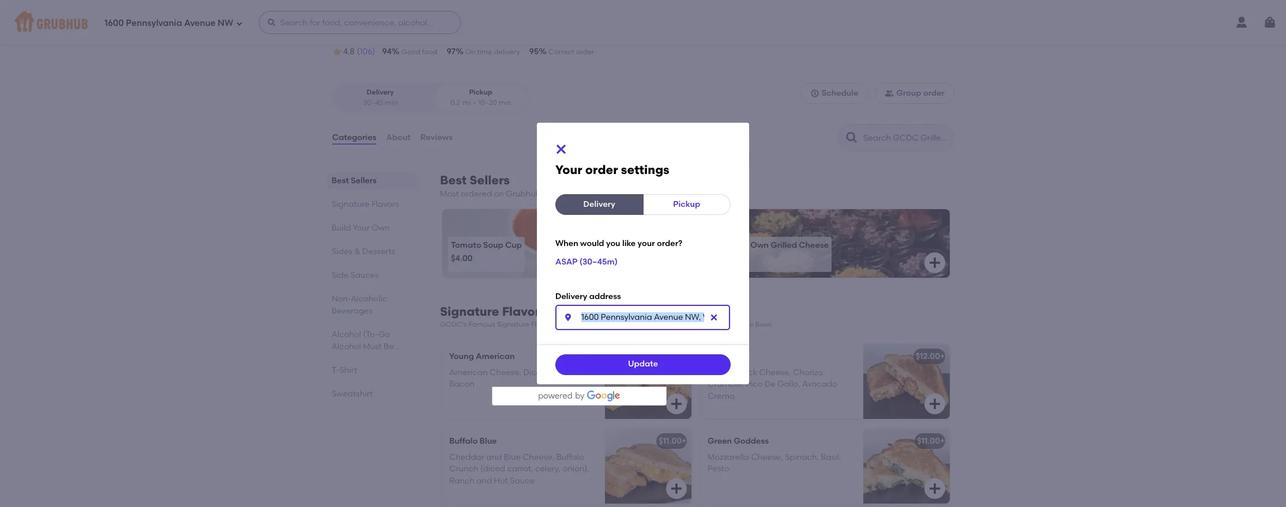 Task type: describe. For each thing, give the bounding box(es) containing it.
as
[[591, 321, 599, 329]]

$12.00 +
[[916, 352, 945, 362]]

american inside american cheese, diced tomato, bacon
[[449, 368, 488, 378]]

when
[[556, 239, 579, 249]]

beverages
[[332, 306, 373, 316]]

flavors for signature flavors gcdc's famous signature flavors: available as a grilled cheese, patty melt, or mac & cheese bowl.
[[502, 305, 546, 319]]

non-alcoholic beverages tab
[[332, 293, 413, 317]]

$4.00
[[451, 254, 473, 264]]

+ for american cheese, diced tomato, bacon
[[682, 352, 687, 362]]

2 vertical spatial signature
[[497, 321, 530, 329]]

your order settings
[[556, 163, 670, 177]]

0 vertical spatial american
[[476, 352, 515, 362]]

sweatshirt
[[332, 390, 373, 399]]

star icon image
[[332, 46, 343, 58]]

sides & desserts tab
[[332, 246, 413, 258]]

$11.00 + for green goddess
[[659, 437, 687, 446]]

build your own tab
[[332, 222, 413, 234]]

best sellers tab
[[332, 175, 413, 187]]

$11.00 for green goddess
[[659, 437, 682, 446]]

•
[[473, 98, 476, 107]]

0 vertical spatial cheese
[[445, 2, 505, 21]]

flavors for signature flavors
[[372, 200, 399, 209]]

about
[[386, 133, 411, 142]]

side sauces tab
[[332, 270, 413, 282]]

blue inside cheddar and blue cheese, buffalo crunch (diced carrot, celery, onion), ranch and hot sauce
[[504, 453, 521, 463]]

young american
[[449, 352, 515, 362]]

carrot,
[[507, 465, 534, 474]]

group order button
[[876, 83, 955, 104]]

pickup button
[[643, 195, 731, 215]]

build your own grilled cheese
[[710, 240, 829, 250]]

+ for cheddar and blue cheese, buffalo crunch (diced carrot, celery, onion), ranch and hot sauce
[[682, 437, 687, 446]]

de
[[765, 380, 776, 390]]

option group containing delivery 30–45 min
[[332, 83, 530, 113]]

green goddess
[[708, 437, 769, 446]]

pepper
[[708, 368, 736, 378]]

bar
[[509, 2, 537, 21]]

side sauces
[[332, 271, 379, 280]]

grilled inside button
[[771, 240, 797, 250]]

flavors:
[[531, 321, 557, 329]]

your
[[638, 239, 655, 249]]

good
[[402, 48, 421, 56]]

delivery 30–45 min
[[363, 88, 398, 107]]

update button
[[556, 355, 731, 375]]

ordered
[[461, 189, 492, 199]]

0 vertical spatial grilled
[[387, 2, 441, 21]]

gcdc grilled cheese bar
[[332, 2, 537, 21]]

0 vertical spatial and
[[487, 453, 502, 463]]

main navigation navigation
[[0, 0, 1287, 45]]

diced
[[524, 368, 547, 378]]

0 horizontal spatial buffalo
[[449, 437, 478, 446]]

basil,
[[821, 453, 842, 463]]

best sellers most ordered on grubhub
[[440, 173, 541, 199]]

best for best sellers
[[332, 176, 349, 186]]

0.2
[[451, 98, 460, 107]]

grubhub
[[506, 189, 541, 199]]

1730 pennsylvania avenue nw button
[[346, 29, 464, 42]]

cheese, inside pepper jack cheese, chorizo crumble, pico de gallo, avocado crema
[[760, 368, 791, 378]]

sides
[[332, 247, 353, 257]]

mac
[[705, 321, 720, 329]]

svg image inside schedule button
[[811, 89, 820, 98]]

Search Address search field
[[556, 305, 730, 330]]

update
[[628, 360, 658, 370]]

most
[[440, 189, 459, 199]]

ranch
[[449, 476, 475, 486]]

mozzarella cheese, spinach, basil, pesto
[[708, 453, 842, 474]]

delivery for delivery address
[[556, 292, 588, 302]]

cheese, inside signature flavors gcdc's famous signature flavors: available as a grilled cheese, patty melt, or mac & cheese bowl.
[[630, 321, 658, 329]]

(106)
[[357, 47, 375, 57]]

cup
[[506, 240, 522, 250]]

patty
[[659, 321, 677, 329]]

chorizo
[[793, 368, 823, 378]]

on
[[466, 48, 476, 56]]

95
[[529, 47, 539, 57]]

cheddar
[[449, 453, 485, 463]]

on time delivery
[[466, 48, 520, 56]]

build for build your own grilled cheese
[[710, 240, 730, 250]]

own for build your own
[[372, 223, 390, 233]]

crunch
[[449, 465, 479, 474]]

best sellers
[[332, 176, 377, 186]]

10–20
[[478, 98, 497, 107]]

nw for 1600 pennsylvania avenue nw
[[218, 18, 233, 28]]

gcdc's
[[440, 321, 467, 329]]

asap (30–45m)
[[556, 257, 618, 267]]

order for your
[[586, 163, 618, 177]]

94
[[382, 47, 392, 57]]

reviews button
[[420, 117, 453, 159]]

delivery
[[494, 48, 520, 56]]

signature flavors tab
[[332, 199, 413, 211]]

would
[[581, 239, 605, 249]]

grilled inside signature flavors gcdc's famous signature flavors: available as a grilled cheese, patty melt, or mac & cheese bowl.
[[607, 321, 629, 329]]

tomato
[[451, 240, 481, 250]]

signature flavors gcdc's famous signature flavors: available as a grilled cheese, patty melt, or mac & cheese bowl.
[[440, 305, 773, 329]]

pennsylvania for 1730
[[365, 30, 416, 40]]

non-
[[332, 294, 351, 304]]

best for best sellers most ordered on grubhub
[[440, 173, 467, 188]]

about button
[[386, 117, 411, 159]]

pepper jack cheese, chorizo crumble, pico de gallo, avocado crema
[[708, 368, 838, 401]]

(30–45m)
[[580, 257, 618, 267]]

group
[[897, 88, 922, 98]]

food
[[422, 48, 438, 56]]

gcdc
[[332, 2, 383, 21]]

hot
[[494, 476, 508, 486]]

spinach,
[[785, 453, 819, 463]]

+ for pepper jack cheese, chorizo crumble, pico de gallo, avocado crema
[[941, 352, 945, 362]]

alcoholic
[[351, 294, 387, 304]]

delivery for delivery 30–45 min
[[367, 88, 394, 97]]

buffalo blue
[[449, 437, 497, 446]]

jack
[[738, 368, 758, 378]]

sellers for best sellers
[[351, 176, 377, 186]]



Task type: vqa. For each thing, say whether or not it's contained in the screenshot.
Mac
yes



Task type: locate. For each thing, give the bounding box(es) containing it.
cheese, down young american
[[490, 368, 522, 378]]

0 horizontal spatial cheese
[[445, 2, 505, 21]]

2 vertical spatial your
[[731, 240, 749, 250]]

green
[[708, 437, 732, 446]]

buffalo blue image
[[605, 429, 692, 504]]

tab
[[332, 329, 413, 353]]

famous
[[469, 321, 496, 329]]

build for build your own
[[332, 223, 351, 233]]

signature for signature flavors
[[332, 200, 370, 209]]

1 vertical spatial and
[[477, 476, 492, 486]]

best inside best sellers most ordered on grubhub
[[440, 173, 467, 188]]

0 vertical spatial build
[[332, 223, 351, 233]]

pennsylvania inside main navigation "navigation"
[[126, 18, 182, 28]]

min inside delivery 30–45 min
[[385, 98, 398, 107]]

1 horizontal spatial nw
[[449, 30, 463, 40]]

sauce
[[510, 476, 535, 486]]

0 horizontal spatial min
[[385, 98, 398, 107]]

1 horizontal spatial best
[[440, 173, 467, 188]]

delivery inside delivery 30–45 min
[[367, 88, 394, 97]]

2 horizontal spatial your
[[731, 240, 749, 250]]

avenue inside main navigation "navigation"
[[184, 18, 216, 28]]

schedule
[[822, 88, 859, 98]]

pickup 0.2 mi • 10–20 min
[[451, 88, 511, 107]]

1 horizontal spatial min
[[499, 98, 511, 107]]

cheese inside button
[[799, 240, 829, 250]]

nw for 1730 pennsylvania avenue nw
[[449, 30, 463, 40]]

buffalo up the onion),
[[557, 453, 584, 463]]

1 vertical spatial own
[[751, 240, 769, 250]]

0 horizontal spatial nw
[[218, 18, 233, 28]]

& inside signature flavors gcdc's famous signature flavors: available as a grilled cheese, patty melt, or mac & cheese bowl.
[[722, 321, 727, 329]]

pickup inside pickup button
[[674, 200, 701, 210]]

1 horizontal spatial grilled
[[607, 321, 629, 329]]

bowl.
[[756, 321, 773, 329]]

0 vertical spatial buffalo
[[449, 437, 478, 446]]

categories
[[332, 133, 377, 142]]

cheese, up de
[[760, 368, 791, 378]]

flavors
[[372, 200, 399, 209], [502, 305, 546, 319]]

your for build your own
[[353, 223, 370, 233]]

nw
[[218, 18, 233, 28], [449, 30, 463, 40]]

delivery
[[367, 88, 394, 97], [584, 200, 616, 210], [556, 292, 588, 302]]

own inside button
[[751, 240, 769, 250]]

signature up famous
[[440, 305, 499, 319]]

order?
[[657, 239, 683, 249]]

2 vertical spatial cheese
[[728, 321, 754, 329]]

and
[[487, 453, 502, 463], [477, 476, 492, 486]]

svg image
[[236, 20, 243, 27], [811, 89, 820, 98], [555, 143, 568, 157], [710, 313, 719, 322], [670, 397, 684, 411], [928, 397, 942, 411], [670, 482, 684, 496], [928, 482, 942, 496]]

cheese, inside american cheese, diced tomato, bacon
[[490, 368, 522, 378]]

tomato soup cup $4.00
[[451, 240, 522, 264]]

sellers inside best sellers most ordered on grubhub
[[470, 173, 510, 188]]

0 horizontal spatial own
[[372, 223, 390, 233]]

order right group
[[924, 88, 945, 98]]

0 horizontal spatial best
[[332, 176, 349, 186]]

tomato,
[[548, 368, 581, 378]]

0 vertical spatial signature
[[332, 200, 370, 209]]

group order
[[897, 88, 945, 98]]

sellers inside tab
[[351, 176, 377, 186]]

delivery up 30–45
[[367, 88, 394, 97]]

1 horizontal spatial pickup
[[674, 200, 701, 210]]

signature down best sellers
[[332, 200, 370, 209]]

subscription pass image
[[332, 30, 343, 40]]

southwest image
[[864, 344, 950, 419]]

cheese inside signature flavors gcdc's famous signature flavors: available as a grilled cheese, patty melt, or mac & cheese bowl.
[[728, 321, 754, 329]]

green goddess image
[[864, 429, 950, 504]]

4.8
[[343, 47, 355, 57]]

american
[[476, 352, 515, 362], [449, 368, 488, 378]]

celery,
[[536, 465, 561, 474]]

your inside tab
[[353, 223, 370, 233]]

min right 30–45
[[385, 98, 398, 107]]

american up american cheese, diced tomato, bacon in the bottom of the page
[[476, 352, 515, 362]]

when would you like your order?
[[556, 239, 683, 249]]

Search GCDC Grilled Cheese Bar search field
[[863, 133, 951, 144]]

delivery down "your order settings"
[[584, 200, 616, 210]]

2 horizontal spatial cheese
[[799, 240, 829, 250]]

sellers up the signature flavors
[[351, 176, 377, 186]]

1 horizontal spatial own
[[751, 240, 769, 250]]

pennsylvania up 94
[[365, 30, 416, 40]]

best up the signature flavors
[[332, 176, 349, 186]]

svg image inside main navigation "navigation"
[[236, 20, 243, 27]]

0 vertical spatial flavors
[[372, 200, 399, 209]]

cheddar and blue cheese, buffalo crunch (diced carrot, celery, onion), ranch and hot sauce
[[449, 453, 590, 486]]

avenue for 1730 pennsylvania avenue nw
[[418, 30, 447, 40]]

0 vertical spatial delivery
[[367, 88, 394, 97]]

2 horizontal spatial grilled
[[771, 240, 797, 250]]

pennsylvania for 1600
[[126, 18, 182, 28]]

pickup up order?
[[674, 200, 701, 210]]

people icon image
[[885, 89, 895, 98]]

search icon image
[[845, 131, 859, 145]]

1 horizontal spatial build
[[710, 240, 730, 250]]

sellers for best sellers most ordered on grubhub
[[470, 173, 510, 188]]

pennsylvania right 1600
[[126, 18, 182, 28]]

grilled
[[387, 2, 441, 21], [771, 240, 797, 250], [607, 321, 629, 329]]

& inside sides & desserts tab
[[354, 247, 361, 257]]

flavors inside tab
[[372, 200, 399, 209]]

young
[[449, 352, 474, 362]]

build inside tab
[[332, 223, 351, 233]]

sweatshirt tab
[[332, 388, 413, 400]]

1 horizontal spatial &
[[722, 321, 727, 329]]

signature inside signature flavors tab
[[332, 200, 370, 209]]

1 vertical spatial &
[[722, 321, 727, 329]]

0 vertical spatial pennsylvania
[[126, 18, 182, 28]]

1600 pennsylvania avenue nw
[[104, 18, 233, 28]]

2 vertical spatial delivery
[[556, 292, 588, 302]]

1 horizontal spatial pennsylvania
[[365, 30, 416, 40]]

delivery address
[[556, 292, 621, 302]]

0 vertical spatial own
[[372, 223, 390, 233]]

delivery up available
[[556, 292, 588, 302]]

good food
[[402, 48, 438, 56]]

signature flavors
[[332, 200, 399, 209]]

sellers up on
[[470, 173, 510, 188]]

1 vertical spatial american
[[449, 368, 488, 378]]

t-
[[332, 366, 340, 376]]

svg image
[[1264, 16, 1278, 29], [267, 18, 276, 27], [928, 256, 942, 270], [564, 313, 573, 322]]

30–45
[[363, 98, 384, 107]]

cheese, inside cheddar and blue cheese, buffalo crunch (diced carrot, celery, onion), ranch and hot sauce
[[523, 453, 555, 463]]

&
[[354, 247, 361, 257], [722, 321, 727, 329]]

min
[[385, 98, 398, 107], [499, 98, 511, 107]]

build right order?
[[710, 240, 730, 250]]

flavors up flavors:
[[502, 305, 546, 319]]

2 min from the left
[[499, 98, 511, 107]]

cheese, inside mozzarella cheese, spinach, basil, pesto
[[752, 453, 783, 463]]

1 vertical spatial grilled
[[771, 240, 797, 250]]

0 horizontal spatial &
[[354, 247, 361, 257]]

time
[[477, 48, 493, 56]]

1 horizontal spatial your
[[556, 163, 583, 177]]

melt,
[[679, 321, 695, 329]]

pickup inside pickup 0.2 mi • 10–20 min
[[469, 88, 493, 97]]

1 horizontal spatial avenue
[[418, 30, 447, 40]]

2 vertical spatial grilled
[[607, 321, 629, 329]]

sellers
[[470, 173, 510, 188], [351, 176, 377, 186]]

1 horizontal spatial sellers
[[470, 173, 510, 188]]

bacon
[[449, 380, 475, 390]]

pickup up •
[[469, 88, 493, 97]]

cheese
[[445, 2, 505, 21], [799, 240, 829, 250], [728, 321, 754, 329]]

0 horizontal spatial grilled
[[387, 2, 441, 21]]

1 min from the left
[[385, 98, 398, 107]]

settings
[[621, 163, 670, 177]]

your for build your own grilled cheese
[[731, 240, 749, 250]]

best inside tab
[[332, 176, 349, 186]]

young american image
[[605, 344, 692, 419]]

0 vertical spatial avenue
[[184, 18, 216, 28]]

avenue for 1600 pennsylvania avenue nw
[[184, 18, 216, 28]]

like
[[623, 239, 636, 249]]

nw inside button
[[449, 30, 463, 40]]

0 vertical spatial your
[[556, 163, 583, 177]]

cheese, up celery,
[[523, 453, 555, 463]]

$11.00 for southwest
[[659, 352, 682, 362]]

onion),
[[563, 465, 590, 474]]

buffalo inside cheddar and blue cheese, buffalo crunch (diced carrot, celery, onion), ranch and hot sauce
[[557, 453, 584, 463]]

$11.00 +
[[659, 352, 687, 362], [659, 437, 687, 446], [918, 437, 945, 446]]

1 vertical spatial avenue
[[418, 30, 447, 40]]

build up sides
[[332, 223, 351, 233]]

desserts
[[362, 247, 396, 257]]

1600
[[104, 18, 124, 28]]

$11.00 + for southwest
[[659, 352, 687, 362]]

nw inside main navigation "navigation"
[[218, 18, 233, 28]]

1 vertical spatial pennsylvania
[[365, 30, 416, 40]]

1 vertical spatial delivery
[[584, 200, 616, 210]]

side
[[332, 271, 349, 280]]

sauces
[[351, 271, 379, 280]]

order inside button
[[924, 88, 945, 98]]

& right sides
[[354, 247, 361, 257]]

0 vertical spatial blue
[[480, 437, 497, 446]]

0 vertical spatial &
[[354, 247, 361, 257]]

buffalo up cheddar
[[449, 437, 478, 446]]

correct order
[[549, 48, 594, 56]]

pesto
[[708, 465, 730, 474]]

delivery for delivery
[[584, 200, 616, 210]]

shirt
[[340, 366, 357, 376]]

& right mac on the bottom right of page
[[722, 321, 727, 329]]

signature for signature flavors gcdc's famous signature flavors: available as a grilled cheese, patty melt, or mac & cheese bowl.
[[440, 305, 499, 319]]

t-shirt
[[332, 366, 357, 376]]

blue up cheddar
[[480, 437, 497, 446]]

signature left flavors:
[[497, 321, 530, 329]]

1 horizontal spatial blue
[[504, 453, 521, 463]]

asap (30–45m) button
[[556, 252, 618, 273]]

1 horizontal spatial flavors
[[502, 305, 546, 319]]

97
[[447, 47, 456, 57]]

1730 pennsylvania avenue nw
[[346, 30, 463, 40]]

mi
[[463, 98, 471, 107]]

0 horizontal spatial pennsylvania
[[126, 18, 182, 28]]

1 vertical spatial build
[[710, 240, 730, 250]]

0 vertical spatial pickup
[[469, 88, 493, 97]]

2 vertical spatial order
[[586, 163, 618, 177]]

order for correct
[[576, 48, 594, 56]]

option group
[[332, 83, 530, 113]]

own
[[372, 223, 390, 233], [751, 240, 769, 250]]

0 horizontal spatial flavors
[[372, 200, 399, 209]]

and up (diced
[[487, 453, 502, 463]]

0 horizontal spatial pickup
[[469, 88, 493, 97]]

1 vertical spatial nw
[[449, 30, 463, 40]]

pennsylvania inside button
[[365, 30, 416, 40]]

order right correct
[[576, 48, 594, 56]]

delivery inside button
[[584, 200, 616, 210]]

1 vertical spatial pickup
[[674, 200, 701, 210]]

build your own grilled cheese button
[[701, 210, 950, 278]]

1 vertical spatial order
[[924, 88, 945, 98]]

schedule button
[[801, 83, 869, 104]]

1 vertical spatial cheese
[[799, 240, 829, 250]]

your
[[556, 163, 583, 177], [353, 223, 370, 233], [731, 240, 749, 250]]

and down (diced
[[477, 476, 492, 486]]

blue up 'carrot,'
[[504, 453, 521, 463]]

0 horizontal spatial blue
[[480, 437, 497, 446]]

0 horizontal spatial build
[[332, 223, 351, 233]]

cheese, left the patty
[[630, 321, 658, 329]]

american up bacon
[[449, 368, 488, 378]]

1 vertical spatial flavors
[[502, 305, 546, 319]]

own for build your own grilled cheese
[[751, 240, 769, 250]]

best up most
[[440, 173, 467, 188]]

0 vertical spatial nw
[[218, 18, 233, 28]]

min right 10–20
[[499, 98, 511, 107]]

flavors down the 'best sellers' tab
[[372, 200, 399, 209]]

mozzarella
[[708, 453, 750, 463]]

a
[[601, 321, 605, 329]]

avenue inside button
[[418, 30, 447, 40]]

1 horizontal spatial buffalo
[[557, 453, 584, 463]]

buffalo
[[449, 437, 478, 446], [557, 453, 584, 463]]

+ for mozzarella cheese, spinach, basil, pesto
[[941, 437, 945, 446]]

own inside tab
[[372, 223, 390, 233]]

t-shirt tab
[[332, 365, 413, 377]]

0 horizontal spatial your
[[353, 223, 370, 233]]

pickup for pickup
[[674, 200, 701, 210]]

reviews
[[421, 133, 453, 142]]

your inside button
[[731, 240, 749, 250]]

build inside button
[[710, 240, 730, 250]]

min inside pickup 0.2 mi • 10–20 min
[[499, 98, 511, 107]]

categories button
[[332, 117, 377, 159]]

1 vertical spatial buffalo
[[557, 453, 584, 463]]

0 horizontal spatial avenue
[[184, 18, 216, 28]]

1 vertical spatial your
[[353, 223, 370, 233]]

pickup for pickup 0.2 mi • 10–20 min
[[469, 88, 493, 97]]

(diced
[[480, 465, 505, 474]]

1 vertical spatial signature
[[440, 305, 499, 319]]

cheese, down goddess
[[752, 453, 783, 463]]

1 vertical spatial blue
[[504, 453, 521, 463]]

0 horizontal spatial sellers
[[351, 176, 377, 186]]

flavors inside signature flavors gcdc's famous signature flavors: available as a grilled cheese, patty melt, or mac & cheese bowl.
[[502, 305, 546, 319]]

best
[[440, 173, 467, 188], [332, 176, 349, 186]]

order up delivery button
[[586, 163, 618, 177]]

blue
[[480, 437, 497, 446], [504, 453, 521, 463]]

order for group
[[924, 88, 945, 98]]

1 horizontal spatial cheese
[[728, 321, 754, 329]]

0 vertical spatial order
[[576, 48, 594, 56]]

avocado
[[803, 380, 838, 390]]



